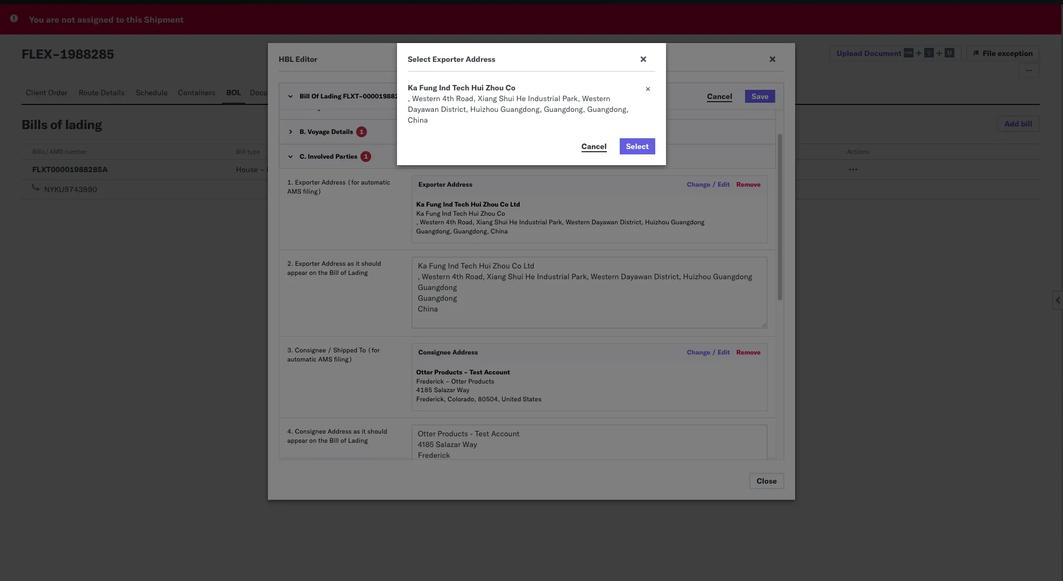 Task type: vqa. For each thing, say whether or not it's contained in the screenshot.
Select to the top
yes



Task type: describe. For each thing, give the bounding box(es) containing it.
1 vertical spatial cancel
[[582, 141, 607, 151]]

bills/ams
[[32, 147, 63, 156]]

ams inside 3. consignee / shipped to (for automatic ams filing)
[[318, 355, 332, 363]]

hui for xiang
[[472, 83, 484, 93]]

select button
[[620, 138, 656, 154]]

co for zhou
[[500, 200, 509, 208]]

add bill
[[1005, 119, 1033, 129]]

client order button
[[22, 83, 74, 104]]

states
[[523, 395, 542, 403]]

c. involved parties
[[300, 152, 358, 160]]

2 vertical spatial zhou
[[481, 209, 496, 217]]

you are not assigned to this shipment
[[29, 14, 184, 25]]

a. shipment identifiers
[[300, 103, 371, 112]]

industrial inside ka fung ind tech hui zhou co ltd ka fung ind tech hui zhou co , western 4th road, xiang shui he industrial park, western dayawan district, huizhou guangdong guangdong, guangdong, china
[[519, 218, 547, 226]]

industrial inside the ka fung ind tech hui zhou co , western 4th road, xiang shui he industrial park, western dayawan district, huizhou guangdong, guangdong, guangdong, china
[[528, 94, 561, 103]]

edit for ka fung ind tech hui zhou co ltd ka fung ind tech hui zhou co , western 4th road, xiang shui he industrial park, western dayawan district, huizhou guangdong guangdong, guangdong, china
[[718, 180, 730, 188]]

obl
[[644, 147, 656, 156]]

80504,
[[478, 395, 500, 403]]

client
[[26, 88, 46, 97]]

2 vertical spatial tech
[[453, 209, 467, 217]]

should for 4. consignee address as it should appear on the bill of lading
[[368, 427, 387, 435]]

file exception
[[983, 48, 1034, 58]]

ltd
[[510, 200, 520, 208]]

tech for ind
[[455, 200, 469, 208]]

on for consignee
[[309, 436, 317, 445]]

bill type
[[236, 147, 260, 156]]

china inside ka fung ind tech hui zhou co ltd ka fung ind tech hui zhou co , western 4th road, xiang shui he industrial park, western dayawan district, huizhou guangdong guangdong, guangdong, china
[[491, 227, 508, 235]]

road, inside the ka fung ind tech hui zhou co , western 4th road, xiang shui he industrial park, western dayawan district, huizhou guangdong, guangdong, guangdong, china
[[456, 94, 476, 103]]

voyage
[[308, 128, 330, 136]]

3. consignee / shipped to (for automatic ams filing)
[[287, 346, 380, 363]]

1 vertical spatial products
[[468, 377, 495, 385]]

nyku9743990
[[44, 185, 97, 194]]

close
[[757, 476, 777, 486]]

lading for consignee
[[348, 436, 368, 445]]

filing) inside 1. exporter address (for automatic ams filing)
[[303, 187, 322, 195]]

change / edit link for otter products - test account frederick - otter products 4185 salazar way frederick, colorado, 80504, united states
[[687, 348, 730, 356]]

route details
[[79, 88, 125, 97]]

upload
[[837, 48, 863, 58]]

2 vertical spatial co
[[497, 209, 505, 217]]

ka for western
[[408, 83, 418, 93]]

hui for tech
[[471, 200, 482, 208]]

0 vertical spatial lading
[[321, 92, 342, 100]]

he inside the ka fung ind tech hui zhou co , western 4th road, xiang shui he industrial park, western dayawan district, huizhou guangdong, guangdong, guangdong, china
[[517, 94, 526, 103]]

upload document
[[837, 48, 902, 58]]

address for select exporter address
[[466, 54, 496, 64]]

--
[[440, 165, 449, 174]]

a.
[[300, 103, 307, 112]]

0 horizontal spatial otter
[[417, 368, 433, 376]]

house
[[236, 165, 258, 174]]

0 vertical spatial of
[[50, 116, 62, 132]]

document
[[865, 48, 902, 58]]

as for 4. consignee address as it should appear on the bill of lading
[[353, 427, 360, 435]]

select exporter address
[[408, 54, 496, 64]]

actions
[[847, 147, 870, 156]]

2 vertical spatial ka
[[417, 209, 424, 217]]

park, inside ka fung ind tech hui zhou co ltd ka fung ind tech hui zhou co , western 4th road, xiang shui he industrial park, western dayawan district, huizhou guangdong guangdong, guangdong, china
[[549, 218, 564, 226]]

of for 4. consignee address as it should appear on the bill of lading
[[341, 436, 347, 445]]

bill of lading flxt-00001988285a
[[300, 92, 412, 100]]

shui inside ka fung ind tech hui zhou co ltd ka fung ind tech hui zhou co , western 4th road, xiang shui he industrial park, western dayawan district, huizhou guangdong guangdong, guangdong, china
[[495, 218, 508, 226]]

salazar
[[434, 386, 456, 394]]

client order
[[26, 88, 68, 97]]

consignee address
[[419, 348, 478, 356]]

change / edit link for ka fung ind tech hui zhou co ltd ka fung ind tech hui zhou co , western 4th road, xiang shui he industrial park, western dayawan district, huizhou guangdong guangdong, guangdong, china
[[687, 180, 730, 188]]

save button
[[746, 90, 776, 103]]

4th inside ka fung ind tech hui zhou co ltd ka fung ind tech hui zhou co , western 4th road, xiang shui he industrial park, western dayawan district, huizhou guangdong guangdong, guangdong, china
[[446, 218, 456, 226]]

1988285
[[60, 46, 114, 62]]

4185
[[417, 386, 433, 394]]

as for 2. exporter address as it should appear on the bill of lading
[[347, 259, 354, 268]]

Ka Fung Ind Tech Hui Zhou Co Ltd , Western 4th Road, Xiang Shui He Industrial Park, Western Dayawan District, Huizhou Guangdong Guangdong Guangdong China text field
[[412, 257, 768, 329]]

3.
[[287, 346, 293, 354]]

2 vertical spatial fung
[[426, 209, 441, 217]]

bol
[[226, 88, 241, 97]]

, inside the ka fung ind tech hui zhou co , western 4th road, xiang shui he industrial park, western dayawan district, huizhou guangdong, guangdong, guangdong, china
[[408, 94, 410, 103]]

huizhou inside the ka fung ind tech hui zhou co , western 4th road, xiang shui he industrial park, western dayawan district, huizhou guangdong, guangdong, guangdong, china
[[471, 104, 499, 114]]

account
[[484, 368, 510, 376]]

address for 1. exporter address (for automatic ams filing)
[[322, 178, 346, 186]]

hbl editor
[[279, 54, 318, 64]]

it for 2. exporter address as it should appear on the bill of lading
[[356, 259, 360, 268]]

surrender
[[658, 147, 686, 156]]

flex
[[22, 46, 52, 62]]

2 vertical spatial ind
[[442, 209, 452, 217]]

colorado,
[[448, 395, 477, 403]]

to
[[116, 14, 124, 25]]

/ inside 3. consignee / shipped to (for automatic ams filing)
[[328, 346, 332, 354]]

assignees
[[344, 88, 378, 97]]

schedule button
[[132, 83, 174, 104]]

change / edit for otter products - test account frederick - otter products 4185 salazar way frederick, colorado, 80504, united states
[[687, 348, 730, 356]]

bills of lading
[[22, 116, 102, 132]]

automatic inside 1. exporter address (for automatic ams filing)
[[361, 178, 391, 186]]

Otter Products - Test Account 4185 Salazar Way Frederick Colorado United States 80504 text field
[[412, 425, 768, 497]]

1 for parties
[[364, 152, 368, 160]]

parties
[[336, 152, 358, 160]]

documents
[[250, 88, 289, 97]]

co for he
[[506, 83, 516, 93]]

add
[[1005, 119, 1020, 129]]

flex - 1988285
[[22, 46, 114, 62]]

are
[[46, 14, 59, 25]]

2
[[418, 92, 422, 100]]

house - express
[[236, 165, 294, 174]]

(for inside 1. exporter address (for automatic ams filing)
[[347, 178, 360, 186]]

schedule
[[136, 88, 168, 97]]

2. exporter address as it should appear on the bill of lading
[[287, 259, 381, 277]]

way
[[457, 386, 470, 394]]

c.
[[300, 152, 306, 160]]

united
[[502, 395, 521, 403]]

flxt00001988285a
[[32, 165, 108, 174]]

exporter for select exporter address
[[433, 54, 464, 64]]

remove for otter products - test account frederick - otter products 4185 salazar way frederick, colorado, 80504, united states
[[737, 348, 761, 356]]

/ for ka fung ind tech hui zhou co ltd ka fung ind tech hui zhou co , western 4th road, xiang shui he industrial park, western dayawan district, huizhou guangdong guangdong, guangdong, china
[[712, 180, 716, 188]]

1. exporter address (for automatic ams filing)
[[287, 178, 391, 195]]

1.
[[287, 178, 293, 186]]

1 horizontal spatial shipment
[[308, 103, 338, 112]]

/ for otter products - test account frederick - otter products 4185 salazar way frederick, colorado, 80504, united states
[[712, 348, 716, 356]]

containers
[[178, 88, 215, 97]]

messages
[[300, 88, 334, 97]]

exception
[[998, 48, 1034, 58]]

2 vertical spatial hui
[[469, 209, 479, 217]]

not
[[61, 14, 75, 25]]

shui inside the ka fung ind tech hui zhou co , western 4th road, xiang shui he industrial park, western dayawan district, huizhou guangdong, guangdong, guangdong, china
[[499, 94, 515, 103]]

exporter address
[[419, 180, 473, 188]]

dayawan inside the ka fung ind tech hui zhou co , western 4th road, xiang shui he industrial park, western dayawan district, huizhou guangdong, guangdong, guangdong, china
[[408, 104, 439, 114]]

hbl
[[279, 54, 294, 64]]

guangdong
[[671, 218, 705, 226]]

assignees button
[[339, 83, 385, 104]]

select for select exporter address
[[408, 54, 431, 64]]

lading for exporter
[[348, 268, 368, 277]]

route
[[79, 88, 99, 97]]

bills
[[22, 116, 47, 132]]

identifiers
[[339, 103, 371, 112]]



Task type: locate. For each thing, give the bounding box(es) containing it.
1 vertical spatial tech
[[455, 200, 469, 208]]

dayawan
[[408, 104, 439, 114], [592, 218, 619, 226]]

ka for ka
[[417, 200, 425, 208]]

fung for 4th
[[419, 83, 437, 93]]

0 horizontal spatial district,
[[441, 104, 469, 114]]

1 vertical spatial the
[[318, 436, 328, 445]]

china inside the ka fung ind tech hui zhou co , western 4th road, xiang shui he industrial park, western dayawan district, huizhou guangdong, guangdong, guangdong, china
[[408, 115, 428, 125]]

the for consignee
[[318, 436, 328, 445]]

2 appear from the top
[[287, 436, 308, 445]]

consignee right 4.
[[295, 427, 326, 435]]

(for down parties
[[347, 178, 360, 186]]

0 vertical spatial he
[[517, 94, 526, 103]]

xiang inside the ka fung ind tech hui zhou co , western 4th road, xiang shui he industrial park, western dayawan district, huizhou guangdong, guangdong, guangdong, china
[[478, 94, 497, 103]]

xiang
[[478, 94, 497, 103], [477, 218, 493, 226]]

order
[[48, 88, 68, 97]]

lading
[[321, 92, 342, 100], [348, 268, 368, 277], [348, 436, 368, 445]]

0 horizontal spatial cancel
[[582, 141, 607, 151]]

1 vertical spatial otter
[[452, 377, 467, 385]]

0 vertical spatial zhou
[[486, 83, 504, 93]]

2 remove link from the top
[[737, 348, 761, 356]]

fung for fung
[[426, 200, 442, 208]]

he inside ka fung ind tech hui zhou co ltd ka fung ind tech hui zhou co , western 4th road, xiang shui he industrial park, western dayawan district, huizhou guangdong guangdong, guangdong, china
[[510, 218, 518, 226]]

of inside 4. consignee address as it should appear on the bill of lading
[[341, 436, 347, 445]]

0 vertical spatial cancel button
[[701, 90, 739, 103]]

1 horizontal spatial automatic
[[361, 178, 391, 186]]

1 vertical spatial change / edit
[[687, 348, 730, 356]]

remove link for otter products - test account frederick - otter products 4185 salazar way frederick, colorado, 80504, united states
[[737, 348, 761, 356]]

1 right parties
[[364, 152, 368, 160]]

/
[[712, 180, 716, 188], [328, 346, 332, 354], [712, 348, 716, 356]]

should for 2. exporter address as it should appear on the bill of lading
[[362, 259, 381, 268]]

1 vertical spatial ind
[[443, 200, 453, 208]]

4th inside the ka fung ind tech hui zhou co , western 4th road, xiang shui he industrial park, western dayawan district, huizhou guangdong, guangdong, guangdong, china
[[443, 94, 454, 103]]

1 horizontal spatial select
[[626, 142, 649, 151]]

bills/ams number
[[32, 147, 87, 156]]

route details button
[[74, 83, 132, 104]]

address inside 1. exporter address (for automatic ams filing)
[[322, 178, 346, 186]]

change
[[687, 180, 711, 188], [687, 348, 711, 356]]

0 vertical spatial remove
[[737, 180, 761, 188]]

1 change from the top
[[687, 180, 711, 188]]

ka inside the ka fung ind tech hui zhou co , western 4th road, xiang shui he industrial park, western dayawan district, huizhou guangdong, guangdong, guangdong, china
[[408, 83, 418, 93]]

0 vertical spatial otter
[[417, 368, 433, 376]]

2 on from the top
[[309, 436, 317, 445]]

0 horizontal spatial cancel button
[[575, 138, 614, 154]]

this
[[126, 14, 142, 25]]

huizhou
[[471, 104, 499, 114], [645, 218, 670, 226]]

the inside 2. exporter address as it should appear on the bill of lading
[[318, 268, 328, 277]]

address for 2. exporter address as it should appear on the bill of lading
[[322, 259, 346, 268]]

add bill button
[[997, 116, 1041, 132]]

exporter for 1. exporter address (for automatic ams filing)
[[295, 178, 320, 186]]

otter up way
[[452, 377, 467, 385]]

co inside the ka fung ind tech hui zhou co , western 4th road, xiang shui he industrial park, western dayawan district, huizhou guangdong, guangdong, guangdong, china
[[506, 83, 516, 93]]

cancel button left select button on the right top of the page
[[575, 138, 614, 154]]

bill
[[1022, 119, 1033, 129]]

test
[[470, 368, 483, 376]]

0 vertical spatial china
[[408, 115, 428, 125]]

save
[[752, 92, 769, 101]]

2 vertical spatial of
[[341, 436, 347, 445]]

fung
[[419, 83, 437, 93], [426, 200, 442, 208], [426, 209, 441, 217]]

xiang inside ka fung ind tech hui zhou co ltd ka fung ind tech hui zhou co , western 4th road, xiang shui he industrial park, western dayawan district, huizhou guangdong guangdong, guangdong, china
[[477, 218, 493, 226]]

0 vertical spatial select
[[408, 54, 431, 64]]

frederick,
[[417, 395, 446, 403]]

involved
[[308, 152, 334, 160]]

district,
[[441, 104, 469, 114], [620, 218, 644, 226]]

0 vertical spatial edit
[[718, 180, 730, 188]]

shipped
[[333, 346, 358, 354]]

1 horizontal spatial china
[[491, 227, 508, 235]]

cancel button
[[701, 90, 739, 103], [575, 138, 614, 154]]

0 vertical spatial (for
[[347, 178, 360, 186]]

0 vertical spatial the
[[318, 268, 328, 277]]

frederick
[[417, 377, 444, 385]]

lading
[[65, 116, 102, 132]]

filing)
[[303, 187, 322, 195], [334, 355, 353, 363]]

consignee up frederick
[[419, 348, 451, 356]]

bill inside 4. consignee address as it should appear on the bill of lading
[[330, 436, 339, 445]]

remove for ka fung ind tech hui zhou co ltd ka fung ind tech hui zhou co , western 4th road, xiang shui he industrial park, western dayawan district, huizhou guangdong guangdong, guangdong, china
[[737, 180, 761, 188]]

1 vertical spatial road,
[[458, 218, 475, 226]]

consignee for 3. consignee / shipped to (for automatic ams filing)
[[295, 346, 326, 354]]

as inside 4. consignee address as it should appear on the bill of lading
[[353, 427, 360, 435]]

address
[[466, 54, 496, 64], [322, 178, 346, 186], [447, 180, 473, 188], [322, 259, 346, 268], [453, 348, 478, 356], [328, 427, 352, 435]]

consignee for 4. consignee address as it should appear on the bill of lading
[[295, 427, 326, 435]]

4th
[[443, 94, 454, 103], [446, 218, 456, 226]]

1 vertical spatial shui
[[495, 218, 508, 226]]

1 vertical spatial of
[[341, 268, 347, 277]]

0 vertical spatial cancel
[[708, 91, 733, 101]]

1 vertical spatial appear
[[287, 436, 308, 445]]

ind for 4th
[[439, 83, 451, 93]]

ams
[[287, 187, 301, 195], [318, 355, 332, 363]]

0 horizontal spatial (for
[[347, 178, 360, 186]]

4th right 2
[[443, 94, 454, 103]]

consignee right 3.
[[295, 346, 326, 354]]

select
[[408, 54, 431, 64], [626, 142, 649, 151]]

0 vertical spatial 1
[[360, 128, 364, 136]]

details right route
[[101, 88, 125, 97]]

obl surrender
[[644, 147, 686, 156]]

b. voyage details
[[300, 128, 353, 136]]

should
[[362, 259, 381, 268], [368, 427, 387, 435]]

appear inside 2. exporter address as it should appear on the bill of lading
[[287, 268, 308, 277]]

appear down the '2.' at the left top of the page
[[287, 268, 308, 277]]

1 vertical spatial zhou
[[483, 200, 499, 208]]

ind
[[439, 83, 451, 93], [443, 200, 453, 208], [442, 209, 452, 217]]

1 edit from the top
[[718, 180, 730, 188]]

the inside 4. consignee address as it should appear on the bill of lading
[[318, 436, 328, 445]]

district, inside the ka fung ind tech hui zhou co , western 4th road, xiang shui he industrial park, western dayawan district, huizhou guangdong, guangdong, guangdong, china
[[441, 104, 469, 114]]

1 for details
[[360, 128, 364, 136]]

you
[[29, 14, 44, 25]]

0 vertical spatial ind
[[439, 83, 451, 93]]

4th down exporter address
[[446, 218, 456, 226]]

remove link for ka fung ind tech hui zhou co ltd ka fung ind tech hui zhou co , western 4th road, xiang shui he industrial park, western dayawan district, huizhou guangdong guangdong, guangdong, china
[[737, 180, 761, 188]]

road, inside ka fung ind tech hui zhou co ltd ka fung ind tech hui zhou co , western 4th road, xiang shui he industrial park, western dayawan district, huizhou guangdong guangdong, guangdong, china
[[458, 218, 475, 226]]

1 appear from the top
[[287, 268, 308, 277]]

appear down 4.
[[287, 436, 308, 445]]

cancel button left the save
[[701, 90, 739, 103]]

0 vertical spatial ka
[[408, 83, 418, 93]]

1 vertical spatial hui
[[471, 200, 482, 208]]

0 horizontal spatial dayawan
[[408, 104, 439, 114]]

road,
[[456, 94, 476, 103], [458, 218, 475, 226]]

0 vertical spatial should
[[362, 259, 381, 268]]

1 vertical spatial co
[[500, 200, 509, 208]]

0 horizontal spatial details
[[101, 88, 125, 97]]

bill inside 2. exporter address as it should appear on the bill of lading
[[330, 268, 339, 277]]

1 vertical spatial ,
[[417, 218, 419, 226]]

0 vertical spatial ,
[[408, 94, 410, 103]]

1 vertical spatial shipment
[[308, 103, 338, 112]]

ind for fung
[[443, 200, 453, 208]]

1 vertical spatial dayawan
[[592, 218, 619, 226]]

bol button
[[222, 83, 246, 104]]

exporter for 2. exporter address as it should appear on the bill of lading
[[295, 259, 320, 268]]

1 on from the top
[[309, 268, 317, 277]]

4.
[[287, 427, 293, 435]]

the for exporter
[[318, 268, 328, 277]]

shipment down of
[[308, 103, 338, 112]]

type
[[247, 147, 260, 156]]

1 horizontal spatial filing)
[[334, 355, 353, 363]]

0 horizontal spatial china
[[408, 115, 428, 125]]

zhou inside the ka fung ind tech hui zhou co , western 4th road, xiang shui he industrial park, western dayawan district, huizhou guangdong, guangdong, guangdong, china
[[486, 83, 504, 93]]

0 vertical spatial xiang
[[478, 94, 497, 103]]

road, down exporter address
[[458, 218, 475, 226]]

1 horizontal spatial dayawan
[[592, 218, 619, 226]]

0 vertical spatial dayawan
[[408, 104, 439, 114]]

0 vertical spatial fung
[[419, 83, 437, 93]]

file exception button
[[967, 45, 1041, 61], [967, 45, 1041, 61]]

to
[[359, 346, 366, 354]]

exporter inside 1. exporter address (for automatic ams filing)
[[295, 178, 320, 186]]

filing) down shipped
[[334, 355, 353, 363]]

2 edit from the top
[[718, 348, 730, 356]]

2 change / edit link from the top
[[687, 348, 730, 356]]

0 horizontal spatial ,
[[408, 94, 410, 103]]

1 vertical spatial should
[[368, 427, 387, 435]]

1 vertical spatial ka
[[417, 200, 425, 208]]

2 vertical spatial lading
[[348, 436, 368, 445]]

1 change / edit link from the top
[[687, 180, 730, 188]]

lading inside 4. consignee address as it should appear on the bill of lading
[[348, 436, 368, 445]]

0 vertical spatial district,
[[441, 104, 469, 114]]

on inside 2. exporter address as it should appear on the bill of lading
[[309, 268, 317, 277]]

lading inside 2. exporter address as it should appear on the bill of lading
[[348, 268, 368, 277]]

select up 2
[[408, 54, 431, 64]]

1 horizontal spatial it
[[362, 427, 366, 435]]

0 vertical spatial details
[[101, 88, 125, 97]]

tech inside the ka fung ind tech hui zhou co , western 4th road, xiang shui he industrial park, western dayawan district, huizhou guangdong, guangdong, guangdong, china
[[453, 83, 470, 93]]

select inside button
[[626, 142, 649, 151]]

appear inside 4. consignee address as it should appear on the bill of lading
[[287, 436, 308, 445]]

of
[[50, 116, 62, 132], [341, 268, 347, 277], [341, 436, 347, 445]]

1 horizontal spatial products
[[468, 377, 495, 385]]

1 change / edit from the top
[[687, 180, 730, 188]]

hui inside the ka fung ind tech hui zhou co , western 4th road, xiang shui he industrial park, western dayawan district, huizhou guangdong, guangdong, guangdong, china
[[472, 83, 484, 93]]

consignee inside 4. consignee address as it should appear on the bill of lading
[[295, 427, 326, 435]]

huizhou inside ka fung ind tech hui zhou co ltd ka fung ind tech hui zhou co , western 4th road, xiang shui he industrial park, western dayawan district, huizhou guangdong guangdong, guangdong, china
[[645, 218, 670, 226]]

change / edit
[[687, 180, 730, 188], [687, 348, 730, 356]]

1
[[360, 128, 364, 136], [364, 152, 368, 160]]

select up released in the top right of the page
[[626, 142, 649, 151]]

0 vertical spatial on
[[309, 268, 317, 277]]

on for exporter
[[309, 268, 317, 277]]

1 horizontal spatial (for
[[368, 346, 380, 354]]

1 vertical spatial change
[[687, 348, 711, 356]]

1 vertical spatial select
[[626, 142, 649, 151]]

0 horizontal spatial select
[[408, 54, 431, 64]]

change for ka fung ind tech hui zhou co ltd ka fung ind tech hui zhou co , western 4th road, xiang shui he industrial park, western dayawan district, huizhou guangdong guangdong, guangdong, china
[[687, 180, 711, 188]]

change / edit for ka fung ind tech hui zhou co ltd ka fung ind tech hui zhou co , western 4th road, xiang shui he industrial park, western dayawan district, huizhou guangdong guangdong, guangdong, china
[[687, 180, 730, 188]]

on inside 4. consignee address as it should appear on the bill of lading
[[309, 436, 317, 445]]

fung inside the ka fung ind tech hui zhou co , western 4th road, xiang shui he industrial park, western dayawan district, huizhou guangdong, guangdong, guangdong, china
[[419, 83, 437, 93]]

1 vertical spatial change / edit link
[[687, 348, 730, 356]]

0 horizontal spatial products
[[435, 368, 463, 376]]

should inside 4. consignee address as it should appear on the bill of lading
[[368, 427, 387, 435]]

details inside the route details button
[[101, 88, 125, 97]]

address inside 4. consignee address as it should appear on the bill of lading
[[328, 427, 352, 435]]

filing) inside 3. consignee / shipped to (for automatic ams filing)
[[334, 355, 353, 363]]

,
[[408, 94, 410, 103], [417, 218, 419, 226]]

details right voyage
[[331, 128, 353, 136]]

products down the test
[[468, 377, 495, 385]]

guangdong,
[[501, 104, 542, 114], [544, 104, 586, 114], [588, 104, 629, 114], [417, 227, 452, 235], [454, 227, 489, 235]]

cancel left the save
[[708, 91, 733, 101]]

zhou for shui
[[486, 83, 504, 93]]

0 vertical spatial huizhou
[[471, 104, 499, 114]]

number
[[65, 147, 87, 156]]

2 change from the top
[[687, 348, 711, 356]]

0 horizontal spatial automatic
[[287, 355, 317, 363]]

1 remove from the top
[[737, 180, 761, 188]]

1 vertical spatial lading
[[348, 268, 368, 277]]

2 the from the top
[[318, 436, 328, 445]]

appear
[[287, 268, 308, 277], [287, 436, 308, 445]]

messages button
[[295, 83, 339, 104]]

0 vertical spatial products
[[435, 368, 463, 376]]

1 vertical spatial fung
[[426, 200, 442, 208]]

park, inside the ka fung ind tech hui zhou co , western 4th road, xiang shui he industrial park, western dayawan district, huizhou guangdong, guangdong, guangdong, china
[[563, 94, 580, 103]]

released
[[644, 165, 675, 174]]

appear for consignee
[[287, 436, 308, 445]]

0 horizontal spatial ams
[[287, 187, 301, 195]]

0 horizontal spatial shipment
[[144, 14, 184, 25]]

1 vertical spatial remove
[[737, 348, 761, 356]]

1 horizontal spatial cancel button
[[701, 90, 739, 103]]

ka
[[408, 83, 418, 93], [417, 200, 425, 208], [417, 209, 424, 217]]

1 vertical spatial 4th
[[446, 218, 456, 226]]

1 vertical spatial as
[[353, 427, 360, 435]]

should inside 2. exporter address as it should appear on the bill of lading
[[362, 259, 381, 268]]

consignee inside 3. consignee / shipped to (for automatic ams filing)
[[295, 346, 326, 354]]

(for right the to
[[368, 346, 380, 354]]

it inside 4. consignee address as it should appear on the bill of lading
[[362, 427, 366, 435]]

0 vertical spatial appear
[[287, 268, 308, 277]]

of
[[312, 92, 319, 100]]

it inside 2. exporter address as it should appear on the bill of lading
[[356, 259, 360, 268]]

select for select
[[626, 142, 649, 151]]

0 vertical spatial filing)
[[303, 187, 322, 195]]

district, inside ka fung ind tech hui zhou co ltd ka fung ind tech hui zhou co , western 4th road, xiang shui he industrial park, western dayawan district, huizhou guangdong guangdong, guangdong, china
[[620, 218, 644, 226]]

tech
[[453, 83, 470, 93], [455, 200, 469, 208], [453, 209, 467, 217]]

automatic
[[361, 178, 391, 186], [287, 355, 317, 363]]

b.
[[300, 128, 306, 136]]

shipment
[[144, 14, 184, 25], [308, 103, 338, 112]]

0 vertical spatial remove link
[[737, 180, 761, 188]]

change / edit link
[[687, 180, 730, 188], [687, 348, 730, 356]]

close button
[[750, 473, 785, 489]]

consignee
[[295, 346, 326, 354], [419, 348, 451, 356], [295, 427, 326, 435]]

1 vertical spatial district,
[[620, 218, 644, 226]]

dayawan inside ka fung ind tech hui zhou co ltd ka fung ind tech hui zhou co , western 4th road, xiang shui he industrial park, western dayawan district, huizhou guangdong guangdong, guangdong, china
[[592, 218, 619, 226]]

zhou
[[486, 83, 504, 93], [483, 200, 499, 208], [481, 209, 496, 217]]

address inside 2. exporter address as it should appear on the bill of lading
[[322, 259, 346, 268]]

otter up frederick
[[417, 368, 433, 376]]

editor
[[296, 54, 318, 64]]

1 remove link from the top
[[737, 180, 761, 188]]

1 down identifiers at the left
[[360, 128, 364, 136]]

ka fung ind tech hui zhou co ltd ka fung ind tech hui zhou co , western 4th road, xiang shui he industrial park, western dayawan district, huizhou guangdong guangdong, guangdong, china
[[417, 200, 705, 235]]

0 vertical spatial tech
[[453, 83, 470, 93]]

1 horizontal spatial otter
[[452, 377, 467, 385]]

, inside ka fung ind tech hui zhou co ltd ka fung ind tech hui zhou co , western 4th road, xiang shui he industrial park, western dayawan district, huizhou guangdong guangdong, guangdong, china
[[417, 218, 419, 226]]

upload document button
[[830, 45, 962, 61]]

1 vertical spatial it
[[362, 427, 366, 435]]

1 vertical spatial details
[[331, 128, 353, 136]]

2 remove from the top
[[737, 348, 761, 356]]

automatic inside 3. consignee / shipped to (for automatic ams filing)
[[287, 355, 317, 363]]

the
[[318, 268, 328, 277], [318, 436, 328, 445]]

0 vertical spatial change / edit link
[[687, 180, 730, 188]]

it
[[356, 259, 360, 268], [362, 427, 366, 435]]

address for 4. consignee address as it should appear on the bill of lading
[[328, 427, 352, 435]]

1 horizontal spatial ,
[[417, 218, 419, 226]]

shipment right this
[[144, 14, 184, 25]]

1 vertical spatial xiang
[[477, 218, 493, 226]]

1 vertical spatial (for
[[368, 346, 380, 354]]

cancel left select button on the right top of the page
[[582, 141, 607, 151]]

2 change / edit from the top
[[687, 348, 730, 356]]

ind inside the ka fung ind tech hui zhou co , western 4th road, xiang shui he industrial park, western dayawan district, huizhou guangdong, guangdong, guangdong, china
[[439, 83, 451, 93]]

exporter inside 2. exporter address as it should appear on the bill of lading
[[295, 259, 320, 268]]

1 vertical spatial edit
[[718, 348, 730, 356]]

0 vertical spatial change / edit
[[687, 180, 730, 188]]

filing) down involved
[[303, 187, 322, 195]]

1 the from the top
[[318, 268, 328, 277]]

on
[[309, 268, 317, 277], [309, 436, 317, 445]]

tech for road,
[[453, 83, 470, 93]]

ams inside 1. exporter address (for automatic ams filing)
[[287, 187, 301, 195]]

of inside 2. exporter address as it should appear on the bill of lading
[[341, 268, 347, 277]]

00001988285a
[[363, 92, 412, 100]]

industrial
[[528, 94, 561, 103], [519, 218, 547, 226]]

it for 4. consignee address as it should appear on the bill of lading
[[362, 427, 366, 435]]

otter products - test account frederick - otter products 4185 salazar way frederick, colorado, 80504, united states
[[417, 368, 542, 403]]

as inside 2. exporter address as it should appear on the bill of lading
[[347, 259, 354, 268]]

appear for exporter
[[287, 268, 308, 277]]

products up salazar
[[435, 368, 463, 376]]

road, down 'select exporter address'
[[456, 94, 476, 103]]

2.
[[287, 259, 293, 268]]

0 vertical spatial 4th
[[443, 94, 454, 103]]

assigned
[[77, 14, 114, 25]]

0 horizontal spatial it
[[356, 259, 360, 268]]

1 vertical spatial cancel button
[[575, 138, 614, 154]]

containers button
[[174, 83, 222, 104]]

(for inside 3. consignee / shipped to (for automatic ams filing)
[[368, 346, 380, 354]]

express
[[267, 165, 294, 174]]

of for 2. exporter address as it should appear on the bill of lading
[[341, 268, 347, 277]]

1 horizontal spatial cancel
[[708, 91, 733, 101]]

0 vertical spatial it
[[356, 259, 360, 268]]

change for otter products - test account frederick - otter products 4185 salazar way frederick, colorado, 80504, united states
[[687, 348, 711, 356]]

1 vertical spatial park,
[[549, 218, 564, 226]]

zhou for hui
[[483, 200, 499, 208]]

1 vertical spatial filing)
[[334, 355, 353, 363]]

edit for otter products - test account frederick - otter products 4185 salazar way frederick, colorado, 80504, united states
[[718, 348, 730, 356]]



